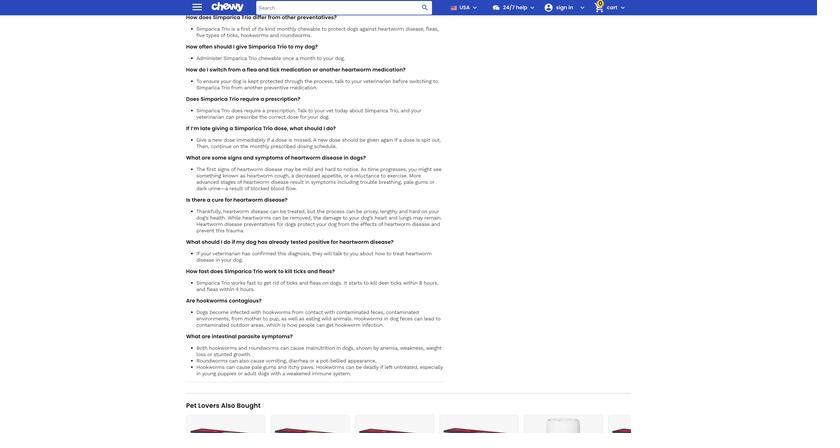 Task type: locate. For each thing, give the bounding box(es) containing it.
how left treat
[[375, 251, 385, 257]]

animals.
[[333, 316, 353, 322]]

0 horizontal spatial my
[[236, 239, 245, 246]]

0 vertical spatial you
[[408, 166, 417, 172]]

as right 'known'
[[240, 173, 245, 179]]

0 horizontal spatial pale
[[252, 364, 262, 371]]

other
[[282, 14, 296, 21]]

my down trauma.
[[236, 239, 245, 246]]

to right talk
[[308, 108, 313, 114]]

pale inside both hookworms and roundworms can cause malnutrition in dogs, shown by anemia, weakness, weight loss or stunted growth. roundworms can also cause vomiting, diarrhea or a pot-bellied appearance. hookworms can cause pale gums and itchy paws. hookworms can be deadly if left untreated, especially in young puppies or adult dogs with a weakened immune system.
[[252, 364, 262, 371]]

1 horizontal spatial if
[[196, 251, 199, 257]]

hookworms up young
[[196, 364, 225, 371]]

if for if i'm late giving a simparica trio dose, what should i do?
[[186, 125, 189, 132]]

dog left feces
[[390, 316, 398, 322]]

veterinarian
[[363, 78, 391, 84], [196, 114, 224, 120], [213, 251, 240, 257]]

and left the tick
[[258, 66, 269, 73]]

trio down switch
[[221, 85, 230, 91]]

first up something
[[206, 166, 216, 172]]

for inside thankfully, heartworm disease can be treated, but the process can be pricey, lengthy and hard on your dog's health. while heartworms can be removed, the damage to your dog's heart and lungs may remain. heartworm disease preventatives for dogs protect your dog from the effects of heartworm disease and prevent this trauma.
[[277, 221, 283, 227]]

0 horizontal spatial result
[[229, 186, 243, 192]]

to inside simparica trio does require a prescription. talk to your vet today about simparica trio, and your veterinarian can prescribe the correct dose for your dog.
[[308, 108, 313, 114]]

has left only
[[231, 3, 240, 9]]

0 horizontal spatial dog's
[[196, 215, 208, 221]]

hookworms inside dogs become infected with hookworms from contact with contaminated feces, contaminated environments, from mother to pup, as well as eating wild animals. hookworms in dog feces can lead to contaminated outdoor areas, which is how people can get hookworm infection.
[[354, 316, 382, 322]]

a up ticks,
[[237, 26, 239, 32]]

2 horizontal spatial with
[[324, 309, 335, 316]]

1 vertical spatial how
[[287, 322, 297, 328]]

symptoms inside the first signs of heartworm disease may be mild and hard to notice. as time progresses, you might see something known as heartworm cough, a decreased appetite, or a reluctance to exercise. more advanced stages of heartworm disease result in symptoms including trouble breathing, pale gums or dark urine—a result of blocked blood flow.
[[311, 179, 336, 185]]

kill inside simparica trio works fast to get rid of ticks and fleas on dogs. it starts to kill deer ticks within 8 hours, and fleas within 4 hours.
[[370, 280, 377, 286]]

from
[[268, 14, 281, 21], [228, 66, 241, 73], [231, 85, 243, 91], [338, 221, 349, 227], [292, 309, 303, 316], [231, 316, 243, 322]]

this down already
[[277, 251, 286, 257]]

2 horizontal spatial hookworms
[[354, 316, 382, 322]]

i down heartworm at the bottom of the page
[[221, 239, 222, 246]]

fleas
[[309, 280, 321, 286], [207, 286, 218, 293]]

signs right some
[[228, 154, 242, 162]]

1 vertical spatial fast
[[247, 280, 256, 286]]

ticks,
[[227, 32, 239, 38]]

how up are
[[186, 268, 198, 275]]

dosing
[[297, 143, 313, 149]]

tested
[[291, 239, 307, 246]]

1 are from the top
[[202, 154, 211, 162]]

how down menu image
[[186, 14, 198, 21]]

0 horizontal spatial how
[[287, 322, 297, 328]]

your
[[323, 55, 333, 61], [221, 78, 231, 84], [352, 78, 362, 84], [315, 108, 325, 114], [411, 108, 421, 114], [308, 114, 318, 120], [429, 209, 439, 215], [349, 215, 359, 221], [316, 221, 326, 227], [201, 251, 211, 257], [221, 257, 232, 263]]

should up dogs?
[[342, 137, 358, 143]]

4 how from the top
[[186, 268, 198, 275]]

1 vertical spatial are
[[202, 333, 211, 340]]

are for intestinal
[[202, 333, 211, 340]]

a right once
[[296, 55, 298, 61]]

0 vertical spatial if
[[186, 125, 189, 132]]

sign in link
[[541, 0, 578, 15]]

3 what from the top
[[186, 333, 200, 340]]

0 vertical spatial cause
[[290, 345, 304, 351]]

chewy support image
[[492, 4, 501, 12]]

veterinarian up late
[[196, 114, 224, 120]]

1 vertical spatial fleas
[[207, 286, 218, 293]]

Product search field
[[256, 1, 432, 15]]

does down menu image
[[199, 14, 212, 21]]

five
[[196, 32, 205, 38]]

1 vertical spatial kill
[[370, 280, 377, 286]]

monthly up roundworms.
[[277, 26, 296, 32]]

to left treat
[[386, 251, 391, 257]]

2 horizontal spatial contaminated
[[386, 309, 419, 316]]

can inside simparica trio does require a prescription. talk to your vet today about simparica trio, and your veterinarian can prescribe the correct dose for your dog.
[[226, 114, 234, 120]]

0 vertical spatial require
[[240, 95, 259, 103]]

1 horizontal spatial you
[[408, 166, 417, 172]]

2 horizontal spatial cause
[[290, 345, 304, 351]]

what up the
[[186, 154, 200, 162]]

get inside dogs become infected with hookworms from contact with contaminated feces, contaminated environments, from mother to pup, as well as eating wild animals. hookworms in dog feces can lead to contaminated outdoor areas, which is how people can get hookworm infection.
[[326, 322, 334, 328]]

disease? up treat
[[370, 239, 394, 246]]

2 new from the left
[[318, 137, 328, 143]]

on inside simparica trio works fast to get rid of ticks and fleas on dogs. it starts to kill deer ticks within 8 hours, and fleas within 4 hours.
[[322, 280, 328, 286]]

as
[[240, 173, 245, 179], [281, 316, 287, 322], [299, 316, 304, 322]]

1 vertical spatial get
[[326, 322, 334, 328]]

1 vertical spatial if
[[196, 251, 199, 257]]

1 horizontal spatial get
[[326, 322, 334, 328]]

0 vertical spatial get
[[264, 280, 271, 286]]

with down vomiting, on the bottom left of page
[[270, 371, 281, 377]]

of down 'known'
[[237, 179, 242, 185]]

missed.
[[294, 137, 312, 143]]

in
[[568, 4, 573, 11]]

on inside thankfully, heartworm disease can be treated, but the process can be pricey, lengthy and hard on your dog's health. while heartworms can be removed, the damage to your dog's heart and lungs may remain. heartworm disease preventatives for dogs protect your dog from the effects of heartworm disease and prevent this trauma.
[[421, 209, 427, 215]]

dog's up effects
[[361, 215, 373, 221]]

2 how from the top
[[186, 43, 198, 50]]

process,
[[314, 78, 333, 84]]

2 vertical spatial cause
[[236, 364, 250, 371]]

symptoms?
[[261, 333, 293, 340]]

simparica inside to ensure your dog is kept protected through the process, talk to your veterinarian before switching to simparica trio from another preventive medication.
[[196, 85, 220, 91]]

apoquel (oclacitinib) tablets for dogs, 5.4-mg, 1 tablet image
[[527, 418, 600, 434]]

be inside the first signs of heartworm disease may be mild and hard to notice. as time progresses, you might see something known as heartworm cough, a decreased appetite, or a reluctance to exercise. more advanced stages of heartworm disease result in symptoms including trouble breathing, pale gums or dark urine—a result of blocked blood flow.
[[295, 166, 301, 172]]

well
[[288, 316, 297, 322]]

0 vertical spatial within
[[403, 280, 418, 286]]

result
[[290, 179, 304, 185], [229, 186, 243, 192]]

people
[[299, 322, 315, 328]]

if inside if your veterinarian has confirmed this diagnosis, they will talk to you about how to treat heartworm disease in your dog.
[[196, 251, 199, 257]]

thankfully,
[[196, 209, 222, 215]]

kept
[[248, 78, 258, 84]]

if i'm late giving a simparica trio dose, what should i do?
[[186, 125, 336, 132]]

new
[[212, 137, 222, 143], [318, 137, 328, 143]]

dose down talk
[[287, 114, 298, 120]]

how for how fast does simparica trio work to kill ticks and fleas?
[[186, 268, 198, 275]]

on left dogs.
[[322, 280, 328, 286]]

0 vertical spatial fleas
[[309, 280, 321, 286]]

this inside thankfully, heartworm disease can be treated, but the process can be pricey, lengthy and hard on your dog's health. while heartworms can be removed, the damage to your dog's heart and lungs may remain. heartworm disease preventatives for dogs protect your dog from the effects of heartworm disease and prevent this trauma.
[[216, 228, 224, 234]]

0 horizontal spatial may
[[284, 166, 294, 172]]

also
[[221, 402, 235, 410]]

is up ticks,
[[231, 26, 235, 32]]

1 vertical spatial may
[[413, 215, 423, 221]]

shown
[[356, 345, 372, 351]]

0 vertical spatial what
[[186, 154, 200, 162]]

trio left work
[[253, 268, 263, 275]]

a right "giving"
[[230, 125, 233, 132]]

hookworms inside dogs become infected with hookworms from contact with contaminated feces, contaminated environments, from mother to pup, as well as eating wild animals. hookworms in dog feces can lead to contaminated outdoor areas, which is how people can get hookworm infection.
[[263, 309, 291, 316]]

should down ticks,
[[214, 43, 232, 50]]

0 vertical spatial gums
[[415, 179, 428, 185]]

trauma.
[[226, 228, 244, 234]]

1 vertical spatial you
[[350, 251, 358, 257]]

if left i'm in the top of the page
[[186, 125, 189, 132]]

1 horizontal spatial kill
[[370, 280, 377, 286]]

for right cure
[[225, 196, 232, 204]]

with up the mother
[[251, 309, 261, 316]]

ensure
[[203, 78, 219, 84]]

1 vertical spatial gums
[[263, 364, 276, 371]]

before
[[393, 78, 408, 84]]

to left pup, at the left bottom of page
[[263, 316, 268, 322]]

0 horizontal spatial protect
[[298, 221, 315, 227]]

on right continue
[[233, 143, 239, 149]]

a right give
[[208, 137, 211, 143]]

monthly
[[277, 26, 296, 32], [250, 143, 269, 149]]

protect inside simparica trio is a first of its kind monthly chewable to protect dogs against heartworm disease, fleas, five types of ticks, hookworms and roundworms.
[[328, 26, 345, 32]]

fast inside simparica trio works fast to get rid of ticks and fleas on dogs. it starts to kill deer ticks within 8 hours, and fleas within 4 hours.
[[247, 280, 256, 286]]

of left the its
[[252, 26, 256, 32]]

2 horizontal spatial has
[[258, 239, 268, 246]]

hookworms up pup, at the left bottom of page
[[263, 309, 291, 316]]

does inside simparica trio does require a prescription. talk to your vet today about simparica trio, and your veterinarian can prescribe the correct dose for your dog.
[[231, 108, 243, 114]]

does for trio
[[231, 108, 243, 114]]

2 vertical spatial dog.
[[233, 257, 243, 263]]

1 how from the top
[[186, 14, 198, 21]]

if left left
[[380, 364, 383, 371]]

heartworm
[[196, 221, 223, 227]]

does for fast
[[210, 268, 223, 275]]

to inside simparica trio is a first of its kind monthly chewable to protect dogs against heartworm disease, fleas, five types of ticks, hookworms and roundworms.
[[322, 26, 327, 32]]

1 horizontal spatial monthly
[[277, 26, 296, 32]]

dogs become infected with hookworms from contact with contaminated feces, contaminated environments, from mother to pup, as well as eating wild animals. hookworms in dog feces can lead to contaminated outdoor areas, which is how people can get hookworm infection.
[[196, 309, 441, 328]]

confirmed
[[252, 251, 276, 257]]

or up including
[[344, 173, 349, 179]]

give a new dose immediately if a dose is missed. a new dose should be given again if a dose is spit out. then, continue on the monthly prescribed dosing schedule.
[[196, 137, 441, 149]]

24/7 help link
[[490, 0, 527, 15]]

dog.
[[335, 55, 345, 61], [320, 114, 329, 120], [233, 257, 243, 263]]

thankfully, heartworm disease can be treated, but the process can be pricey, lengthy and hard on your dog's health. while heartworms can be removed, the damage to your dog's heart and lungs may remain. heartworm disease preventatives for dogs protect your dog from the effects of heartworm disease and prevent this trauma.
[[196, 209, 442, 234]]

0 horizontal spatial symptoms
[[255, 154, 283, 162]]

to inside thankfully, heartworm disease can be treated, but the process can be pricey, lengthy and hard on your dog's health. while heartworms can be removed, the damage to your dog's heart and lungs may remain. heartworm disease preventatives for dogs protect your dog from the effects of heartworm disease and prevent this trauma.
[[343, 215, 348, 221]]

0 vertical spatial has
[[231, 3, 240, 9]]

will
[[324, 251, 332, 257]]

against
[[360, 26, 376, 32]]

dog's down the thankfully,
[[196, 215, 208, 221]]

preventive
[[264, 85, 288, 91]]

roundworms
[[196, 358, 228, 364]]

0 horizontal spatial new
[[212, 137, 222, 143]]

do up to
[[199, 66, 206, 73]]

is
[[231, 26, 235, 32], [243, 78, 246, 84], [288, 137, 292, 143], [416, 137, 420, 143], [282, 322, 286, 328]]

1 vertical spatial cause
[[250, 358, 264, 364]]

immune
[[312, 371, 331, 377]]

veterinarian inside to ensure your dog is kept protected through the process, talk to your veterinarian before switching to simparica trio from another preventive medication.
[[363, 78, 391, 84]]

does up are hookworms contagious?
[[210, 268, 223, 275]]

dog inside to ensure your dog is kept protected through the process, talk to your veterinarian before switching to simparica trio from another preventive medication.
[[232, 78, 241, 84]]

1 vertical spatial veterinarian
[[196, 114, 224, 120]]

2 horizontal spatial on
[[421, 209, 427, 215]]

0 vertical spatial on
[[233, 143, 239, 149]]

cause
[[290, 345, 304, 351], [250, 358, 264, 364], [236, 364, 250, 371]]

with
[[251, 309, 261, 316], [324, 309, 335, 316], [270, 371, 281, 377]]

get inside simparica trio works fast to get rid of ticks and fleas on dogs. it starts to kill deer ticks within 8 hours, and fleas within 4 hours.
[[264, 280, 271, 286]]

of down prescribed
[[285, 154, 290, 162]]

you right will at the left of the page
[[350, 251, 358, 257]]

the inside give a new dose immediately if a dose is missed. a new dose should be given again if a dose is spit out. then, continue on the monthly prescribed dosing schedule.
[[240, 143, 248, 149]]

and down the lengthy
[[389, 215, 397, 221]]

1 vertical spatial talk
[[333, 251, 342, 257]]

1 horizontal spatial contaminated
[[336, 309, 369, 316]]

heartworm inside simparica trio is a first of its kind monthly chewable to protect dogs against heartworm disease, fleas, five types of ticks, hookworms and roundworms.
[[378, 26, 404, 32]]

be left mild on the top left
[[295, 166, 301, 172]]

0 horizontal spatial this
[[216, 228, 224, 234]]

0 vertical spatial signs
[[228, 154, 242, 162]]

0 horizontal spatial monthly
[[250, 143, 269, 149]]

from down infected
[[231, 316, 243, 322]]

0 horizontal spatial gums
[[263, 364, 276, 371]]

environments,
[[196, 316, 230, 322]]

if
[[186, 125, 189, 132], [196, 251, 199, 257]]

hard inside the first signs of heartworm disease may be mild and hard to notice. as time progresses, you might see something known as heartworm cough, a decreased appetite, or a reluctance to exercise. more advanced stages of heartworm disease result in symptoms including trouble breathing, pale gums or dark urine—a result of blocked blood flow.
[[325, 166, 336, 172]]

24/7 help
[[503, 4, 527, 11]]

another down the kept at the left top of page
[[244, 85, 262, 91]]

1 vertical spatial symptoms
[[311, 179, 336, 185]]

may
[[284, 166, 294, 172], [413, 215, 423, 221]]

breathing,
[[379, 179, 402, 185]]

be inside give a new dose immediately if a dose is missed. a new dose should be given again if a dose is spit out. then, continue on the monthly prescribed dosing schedule.
[[360, 137, 365, 143]]

ticks down diagnosis,
[[294, 268, 306, 275]]

trio up "giving"
[[221, 108, 230, 114]]

1 new from the left
[[212, 137, 222, 143]]

how do i switch from a flea and tick medication or another heartworm medication?
[[186, 66, 406, 73]]

does
[[199, 14, 212, 21], [231, 108, 243, 114], [210, 268, 223, 275]]

1 vertical spatial this
[[277, 251, 286, 257]]

0 vertical spatial protect
[[328, 26, 345, 32]]

1 horizontal spatial pale
[[404, 179, 414, 185]]

be down appearance.
[[356, 364, 362, 371]]

1 horizontal spatial result
[[290, 179, 304, 185]]

0 horizontal spatial another
[[244, 85, 262, 91]]

simparica inside simparica trio works fast to get rid of ticks and fleas on dogs. it starts to kill deer ticks within 8 hours, and fleas within 4 hours.
[[196, 280, 220, 286]]

of
[[252, 26, 256, 32], [221, 32, 225, 38], [285, 154, 290, 162], [231, 166, 235, 172], [237, 179, 242, 185], [245, 186, 249, 192], [378, 221, 383, 227], [280, 280, 285, 286]]

monthly inside simparica trio is a first of its kind monthly chewable to protect dogs against heartworm disease, fleas, five types of ticks, hookworms and roundworms.
[[277, 26, 296, 32]]

a inside simparica trio is a first of its kind monthly chewable to protect dogs against heartworm disease, fleas, five types of ticks, hookworms and roundworms.
[[237, 26, 239, 32]]

veterinarian down trauma.
[[213, 251, 240, 257]]

dog
[[232, 78, 241, 84], [328, 221, 337, 227], [246, 239, 257, 246], [390, 316, 398, 322]]

0 vertical spatial are
[[202, 154, 211, 162]]

2 vertical spatial has
[[242, 251, 250, 257]]

dogs left against
[[347, 26, 358, 32]]

a
[[237, 26, 239, 32], [296, 55, 298, 61], [242, 66, 246, 73], [261, 95, 264, 103], [262, 108, 265, 114], [230, 125, 233, 132], [208, 137, 211, 143], [271, 137, 274, 143], [399, 137, 402, 143], [291, 173, 294, 179], [350, 173, 353, 179], [207, 196, 210, 204], [316, 358, 318, 364], [282, 371, 285, 377]]

what for what are some signs and symptoms of heartworm disease in dogs?
[[186, 154, 200, 162]]

are
[[186, 297, 195, 305]]

are
[[202, 154, 211, 162], [202, 333, 211, 340]]

trio
[[221, 3, 230, 9], [242, 14, 251, 21], [221, 26, 230, 32], [277, 43, 287, 50], [248, 55, 257, 61], [221, 85, 230, 91], [229, 95, 239, 103], [221, 108, 230, 114], [263, 125, 273, 132], [253, 268, 263, 275], [221, 280, 230, 286]]

1 horizontal spatial first
[[241, 26, 250, 32]]

first inside the first signs of heartworm disease may be mild and hard to notice. as time progresses, you might see something known as heartworm cough, a decreased appetite, or a reluctance to exercise. more advanced stages of heartworm disease result in symptoms including trouble breathing, pale gums or dark urine—a result of blocked blood flow.
[[206, 166, 216, 172]]

trio up ticks,
[[221, 26, 230, 32]]

0 vertical spatial monthly
[[277, 26, 296, 32]]

1 what from the top
[[186, 154, 200, 162]]

help menu image
[[529, 4, 536, 12]]

simparica trio chewable tablet for dogs, 22.1-44.0 lbs, (teal box), 6 chewable tablets (6-mos. supply) image
[[189, 418, 262, 434]]

if
[[267, 137, 270, 143], [394, 137, 397, 143], [232, 239, 235, 246], [380, 364, 383, 371]]

heart
[[375, 215, 387, 221]]

preventatives?
[[297, 14, 337, 21]]

trio inside simparica trio works fast to get rid of ticks and fleas on dogs. it starts to kill deer ticks within 8 hours, and fleas within 4 hours.
[[221, 280, 230, 286]]

1 horizontal spatial dog's
[[361, 215, 373, 221]]

the
[[304, 78, 312, 84], [259, 114, 267, 120], [240, 143, 248, 149], [317, 209, 325, 215], [313, 215, 321, 221], [351, 221, 359, 227]]

infected
[[230, 309, 249, 316]]

0 horizontal spatial fleas
[[207, 286, 218, 293]]

2 what from the top
[[186, 239, 200, 246]]

talk inside to ensure your dog is kept protected through the process, talk to your veterinarian before switching to simparica trio from another preventive medication.
[[335, 78, 344, 84]]

1 horizontal spatial chewable
[[298, 26, 320, 32]]

what are intestinal parasite symptoms?
[[186, 333, 293, 340]]

with up wild
[[324, 309, 335, 316]]

to right work
[[278, 268, 284, 275]]

administered
[[346, 3, 377, 9]]

dog down damage
[[328, 221, 337, 227]]

protect down removed,
[[298, 221, 315, 227]]

1 horizontal spatial this
[[277, 251, 286, 257]]

list
[[186, 415, 687, 434]]

hookworms up infection.
[[354, 316, 382, 322]]

from down approved
[[268, 14, 281, 21]]

is inside to ensure your dog is kept protected through the process, talk to your veterinarian before switching to simparica trio from another preventive medication.
[[243, 78, 246, 84]]

1 vertical spatial protect
[[298, 221, 315, 227]]

1 horizontal spatial new
[[318, 137, 328, 143]]

0 vertical spatial veterinarian
[[363, 78, 391, 84]]

1 vertical spatial another
[[244, 85, 262, 91]]

for inside simparica trio does require a prescription. talk to your vet today about simparica trio, and your veterinarian can prescribe the correct dose for your dog.
[[300, 114, 306, 120]]

submit search image
[[421, 4, 429, 12]]

protect inside thankfully, heartworm disease can be treated, but the process can be pricey, lengthy and hard on your dog's health. while heartworms can be removed, the damage to your dog's heart and lungs may remain. heartworm disease preventatives for dogs protect your dog from the effects of heartworm disease and prevent this trauma.
[[298, 221, 315, 227]]

0 horizontal spatial first
[[206, 166, 216, 172]]

heartworms
[[242, 215, 271, 221]]

2 are from the top
[[202, 333, 211, 340]]

dogs up preventatives?
[[297, 3, 308, 9]]

on
[[233, 143, 239, 149], [421, 209, 427, 215], [322, 280, 328, 286]]

trio left works
[[221, 280, 230, 286]]

the inside simparica trio does require a prescription. talk to your vet today about simparica trio, and your veterinarian can prescribe the correct dose for your dog.
[[259, 114, 267, 120]]

new up continue
[[212, 137, 222, 143]]

hours.
[[240, 286, 255, 293]]

the right but
[[317, 209, 325, 215]]

talk
[[335, 78, 344, 84], [333, 251, 342, 257]]

growth.
[[234, 352, 251, 358]]

0 vertical spatial chewable
[[298, 26, 320, 32]]

you up more
[[408, 166, 417, 172]]

monthly inside give a new dose immediately if a dose is missed. a new dose should be given again if a dose is spit out. then, continue on the monthly prescribed dosing schedule.
[[250, 143, 269, 149]]

become
[[210, 309, 228, 316]]

0 horizontal spatial dog.
[[233, 257, 243, 263]]

heartworm
[[378, 26, 404, 32], [342, 66, 371, 73], [291, 154, 321, 162], [237, 166, 263, 172], [247, 173, 273, 179], [243, 179, 269, 185], [233, 196, 263, 204], [223, 209, 249, 215], [384, 221, 410, 227], [339, 239, 369, 246], [406, 251, 432, 257]]

trio up the prescribe
[[229, 95, 239, 103]]

3 how from the top
[[186, 66, 198, 73]]

lengthy
[[380, 209, 397, 215]]

talk
[[297, 108, 307, 114]]

dogs
[[297, 3, 308, 9], [347, 26, 358, 32], [285, 221, 296, 227], [258, 371, 269, 377]]

spit
[[421, 137, 430, 143]]

schedule.
[[314, 143, 337, 149]]

prescription.
[[267, 108, 296, 114]]

1 horizontal spatial how
[[375, 251, 385, 257]]

0 vertical spatial hard
[[325, 166, 336, 172]]

dogs inside simparica trio is a first of its kind monthly chewable to protect dogs against heartworm disease, fleas, five types of ticks, hookworms and roundworms.
[[347, 26, 358, 32]]

or up the roundworms
[[207, 352, 212, 358]]

2 vertical spatial what
[[186, 333, 200, 340]]

hookworms up the stunted in the bottom left of the page
[[209, 345, 237, 351]]

about inside if your veterinarian has confirmed this diagnosis, they will talk to you about how to treat heartworm disease in your dog.
[[360, 251, 374, 257]]

about inside simparica trio does require a prescription. talk to your vet today about simparica trio, and your veterinarian can prescribe the correct dose for your dog.
[[349, 108, 363, 114]]

1 horizontal spatial protect
[[328, 26, 345, 32]]

given
[[367, 137, 379, 143]]

are for some
[[202, 154, 211, 162]]

simparica trio chewable tablet for dogs, 88.1-132.0 lbs, (brown box), 6 chewable tablets (6-mos. supply) image
[[442, 418, 515, 434]]

1 vertical spatial about
[[360, 251, 374, 257]]

1 horizontal spatial dog.
[[320, 114, 329, 120]]

0 vertical spatial another
[[319, 66, 340, 73]]

0 horizontal spatial get
[[264, 280, 271, 286]]

a left flea
[[242, 66, 246, 73]]

1 horizontal spatial has
[[242, 251, 250, 257]]

should inside give a new dose immediately if a dose is missed. a new dose should be given again if a dose is spit out. then, continue on the monthly prescribed dosing schedule.
[[342, 137, 358, 143]]

as up people
[[299, 316, 304, 322]]

a left pot-
[[316, 358, 318, 364]]

0 vertical spatial this
[[216, 228, 224, 234]]

can up puppies
[[226, 364, 235, 371]]

0 vertical spatial kill
[[285, 268, 292, 275]]

within left 4
[[219, 286, 234, 293]]

this inside if your veterinarian has confirmed this diagnosis, they will talk to you about how to treat heartworm disease in your dog.
[[277, 251, 286, 257]]

0 horizontal spatial as
[[240, 173, 245, 179]]

chewable inside simparica trio is a first of its kind monthly chewable to protect dogs against heartworm disease, fleas, five types of ticks, hookworms and roundworms.
[[298, 26, 320, 32]]

and down kind
[[270, 32, 279, 38]]

diagnosis,
[[288, 251, 311, 257]]

symptoms down prescribed
[[255, 154, 283, 162]]

gums down more
[[415, 179, 428, 185]]

0 vertical spatial how
[[375, 251, 385, 257]]

0 horizontal spatial has
[[231, 3, 240, 9]]

account menu image
[[579, 4, 586, 12]]

protect
[[328, 26, 345, 32], [298, 221, 315, 227]]

signs
[[228, 154, 242, 162], [218, 166, 229, 172]]

cart menu image
[[619, 4, 626, 12]]

simparica trio chewable tablet for dogs, 5.6-11.0 lbs, (purple box), 6 chewable tablets (6-mos. supply) image
[[358, 418, 431, 434]]

1 vertical spatial require
[[244, 108, 261, 114]]

types
[[206, 32, 219, 38]]

trio down only
[[242, 14, 251, 21]]

to left cats.
[[378, 3, 383, 9]]

2 vertical spatial does
[[210, 268, 223, 275]]

require inside simparica trio does require a prescription. talk to your vet today about simparica trio, and your veterinarian can prescribe the correct dose for your dog.
[[244, 108, 261, 114]]



Task type: describe. For each thing, give the bounding box(es) containing it.
ticks right deer
[[390, 280, 402, 286]]

veterinarian inside simparica trio does require a prescription. talk to your vet today about simparica trio, and your veterinarian can prescribe the correct dose for your dog.
[[196, 114, 224, 120]]

trio up once
[[277, 43, 287, 50]]

a
[[313, 137, 316, 143]]

disease down while
[[224, 221, 242, 227]]

how fast does simparica trio work to kill ticks and fleas?
[[186, 268, 335, 275]]

dose up schedule.
[[329, 137, 340, 143]]

1 horizontal spatial do
[[224, 239, 231, 246]]

dose up prescribed
[[275, 137, 287, 143]]

disease up heartworms
[[251, 209, 268, 215]]

0 horizontal spatial chewable
[[258, 55, 281, 61]]

is up prescribed
[[288, 137, 292, 143]]

trouble
[[360, 179, 377, 185]]

to up breathing,
[[381, 173, 386, 179]]

the first signs of heartworm disease may be mild and hard to notice. as time progresses, you might see something known as heartworm cough, a decreased appetite, or a reluctance to exercise. more advanced stages of heartworm disease result in symptoms including trouble breathing, pale gums or dark urine—a result of blocked blood flow.
[[196, 166, 442, 192]]

outdoor
[[231, 322, 249, 328]]

mother
[[244, 316, 261, 322]]

with inside both hookworms and roundworms can cause malnutrition in dogs, shown by anemia, weakness, weight loss or stunted growth. roundworms can also cause vomiting, diarrhea or a pot-bellied appearance. hookworms can cause pale gums and itchy paws. hookworms can be deadly if left untreated, especially in young puppies or adult dogs with a weakened immune system.
[[270, 371, 281, 377]]

bellied
[[330, 358, 346, 364]]

8
[[419, 280, 422, 286]]

flow.
[[286, 186, 297, 192]]

dog. inside if your veterinarian has confirmed this diagnosis, they will talk to you about how to treat heartworm disease in your dog.
[[233, 257, 243, 263]]

i left give
[[233, 43, 235, 50]]

0 horizontal spatial contaminated
[[196, 322, 229, 328]]

what for what should i do if my dog has already tested positive for heartworm disease?
[[186, 239, 200, 246]]

parasite
[[238, 333, 260, 340]]

0 horizontal spatial disease?
[[264, 196, 288, 204]]

deer
[[378, 280, 389, 286]]

and down vomiting, on the bottom left of page
[[278, 364, 286, 371]]

if inside both hookworms and roundworms can cause malnutrition in dogs, shown by anemia, weakness, weight loss or stunted growth. roundworms can also cause vomiting, diarrhea or a pot-bellied appearance. hookworms can cause pale gums and itchy paws. hookworms can be deadly if left untreated, especially in young puppies or adult dogs with a weakened immune system.
[[380, 364, 383, 371]]

or down month
[[313, 66, 318, 73]]

give
[[236, 43, 247, 50]]

signs inside the first signs of heartworm disease may be mild and hard to notice. as time progresses, you might see something known as heartworm cough, a decreased appetite, or a reluctance to exercise. more advanced stages of heartworm disease result in symptoms including trouble breathing, pale gums or dark urine—a result of blocked blood flow.
[[218, 166, 229, 172]]

dog. inside simparica trio does require a prescription. talk to your vet today about simparica trio, and your veterinarian can prescribe the correct dose for your dog.
[[320, 114, 329, 120]]

to right "process,"
[[345, 78, 350, 84]]

reluctance
[[354, 173, 379, 179]]

if down if i'm late giving a simparica trio dose, what should i do?
[[267, 137, 270, 143]]

gums inside both hookworms and roundworms can cause malnutrition in dogs, shown by anemia, weakness, weight loss or stunted growth. roundworms can also cause vomiting, diarrhea or a pot-bellied appearance. hookworms can cause pale gums and itchy paws. hookworms can be deadly if left untreated, especially in young puppies or adult dogs with a weakened immune system.
[[263, 364, 276, 371]]

dog inside dogs become infected with hookworms from contact with contaminated feces, contaminated environments, from mother to pup, as well as eating wild animals. hookworms in dog feces can lead to contaminated outdoor areas, which is how people can get hookworm infection.
[[390, 316, 398, 322]]

first inside simparica trio is a first of its kind monthly chewable to protect dogs against heartworm disease, fleas, five types of ticks, hookworms and roundworms.
[[241, 26, 250, 32]]

dose inside simparica trio does require a prescription. talk to your vet today about simparica trio, and your veterinarian can prescribe the correct dose for your dog.
[[287, 114, 298, 120]]

trio left dose,
[[263, 125, 273, 132]]

can up heartworms
[[270, 209, 278, 215]]

be down treated,
[[282, 215, 288, 221]]

1 vertical spatial my
[[236, 239, 245, 246]]

0 vertical spatial result
[[290, 179, 304, 185]]

the down but
[[313, 215, 321, 221]]

require for trio
[[240, 95, 259, 103]]

areas,
[[251, 322, 265, 328]]

untreated,
[[394, 364, 418, 371]]

pet lovers also bought
[[186, 402, 261, 410]]

require for does
[[244, 108, 261, 114]]

of up 'known'
[[231, 166, 235, 172]]

disease down schedule.
[[322, 154, 342, 162]]

i left switch
[[207, 66, 208, 73]]

1 horizontal spatial within
[[403, 280, 418, 286]]

be inside both hookworms and roundworms can cause malnutrition in dogs, shown by anemia, weakness, weight loss or stunted growth. roundworms can also cause vomiting, diarrhea or a pot-bellied appearance. hookworms can cause pale gums and itchy paws. hookworms can be deadly if left untreated, especially in young puppies or adult dogs with a weakened immune system.
[[356, 364, 362, 371]]

and up lungs
[[399, 209, 408, 215]]

and left the fleas?
[[307, 268, 318, 275]]

in inside dogs become infected with hookworms from contact with contaminated feces, contaminated environments, from mother to pup, as well as eating wild animals. hookworms in dog feces can lead to contaminated outdoor areas, which is how people can get hookworm infection.
[[384, 316, 388, 322]]

they
[[312, 251, 322, 257]]

prescription?
[[265, 95, 300, 103]]

the left effects
[[351, 221, 359, 227]]

or down see
[[430, 179, 434, 185]]

removed,
[[290, 215, 312, 221]]

1 horizontal spatial as
[[281, 316, 287, 322]]

works
[[231, 280, 245, 286]]

what should i do if my dog has already tested positive for heartworm disease?
[[186, 239, 394, 246]]

might
[[418, 166, 432, 172]]

in inside if your veterinarian has confirmed this diagnosis, they will talk to you about how to treat heartworm disease in your dog.
[[216, 257, 220, 263]]

if for if your veterinarian has confirmed this diagnosis, they will talk to you about how to treat heartworm disease in your dog.
[[196, 251, 199, 257]]

the inside to ensure your dog is kept protected through the process, talk to your veterinarian before switching to simparica trio from another preventive medication.
[[304, 78, 312, 84]]

disease up cough,
[[265, 166, 282, 172]]

as inside the first signs of heartworm disease may be mild and hard to notice. as time progresses, you might see something known as heartworm cough, a decreased appetite, or a reluctance to exercise. more advanced stages of heartworm disease result in symptoms including trouble breathing, pale gums or dark urine—a result of blocked blood flow.
[[240, 173, 245, 179]]

to right will at the left of the page
[[343, 251, 348, 257]]

diarrhea
[[289, 358, 308, 364]]

does
[[186, 95, 199, 103]]

dog inside thankfully, heartworm disease can be treated, but the process can be pricey, lengthy and hard on your dog's health. while heartworms can be removed, the damage to your dog's heart and lungs may remain. heartworm disease preventatives for dogs protect your dog from the effects of heartworm disease and prevent this trauma.
[[328, 221, 337, 227]]

administer simparica trio chewable once a month to your dog.
[[196, 55, 345, 61]]

malnutrition
[[306, 345, 335, 351]]

trio left only
[[221, 3, 230, 9]]

0 horizontal spatial with
[[251, 309, 261, 316]]

of left ticks,
[[221, 32, 225, 38]]

tick
[[270, 66, 280, 73]]

and right rid
[[299, 280, 308, 286]]

can left also
[[229, 358, 238, 364]]

left
[[385, 364, 392, 371]]

2 horizontal spatial as
[[299, 316, 304, 322]]

a up prescribed
[[271, 137, 274, 143]]

to up appetite,
[[337, 166, 342, 172]]

1 horizontal spatial hookworms
[[316, 364, 344, 371]]

system.
[[333, 371, 351, 377]]

see
[[433, 166, 442, 172]]

if down trauma.
[[232, 239, 235, 246]]

a down vomiting, on the bottom left of page
[[282, 371, 285, 377]]

weakened
[[286, 371, 310, 377]]

veterinarian inside if your veterinarian has confirmed this diagnosis, they will talk to you about how to treat heartworm disease in your dog.
[[213, 251, 240, 257]]

is
[[186, 196, 190, 204]]

how inside dogs become infected with hookworms from contact with contaminated feces, contaminated environments, from mother to pup, as well as eating wild animals. hookworms in dog feces can lead to contaminated outdoor areas, which is how people can get hookworm infection.
[[287, 322, 297, 328]]

of left "blocked"
[[245, 186, 249, 192]]

and down remain.
[[431, 221, 440, 227]]

usa
[[460, 4, 470, 11]]

a right cough,
[[291, 173, 294, 179]]

a left cure
[[207, 196, 210, 204]]

menu image
[[191, 0, 203, 13]]

preventatives
[[244, 221, 275, 227]]

what are some signs and symptoms of heartworm disease in dogs?
[[186, 154, 366, 162]]

kind
[[265, 26, 275, 32]]

to right month
[[317, 55, 322, 61]]

weight
[[426, 345, 442, 351]]

dogs inside both hookworms and roundworms can cause malnutrition in dogs, shown by anemia, weakness, weight loss or stunted growth. roundworms can also cause vomiting, diarrhea or a pot-bellied appearance. hookworms can cause pale gums and itchy paws. hookworms can be deadly if left untreated, especially in young puppies or adult dogs with a weakened immune system.
[[258, 371, 269, 377]]

out.
[[432, 137, 441, 143]]

simparica trio chewable tablet for dogs, 44.1-88 lbs, (green box), 6 chewable tablets (6-mos. supply) image
[[274, 418, 347, 434]]

appetite,
[[321, 173, 342, 179]]

trio,
[[389, 108, 399, 114]]

to right 'lead' at the right of the page
[[436, 316, 441, 322]]

menu image
[[471, 4, 479, 12]]

ticks for kill
[[294, 268, 306, 275]]

hookworms inside simparica trio is a first of its kind monthly chewable to protect dogs against heartworm disease, fleas, five types of ticks, hookworms and roundworms.
[[241, 32, 268, 38]]

0 horizontal spatial do
[[199, 66, 206, 73]]

help
[[516, 4, 527, 11]]

from right switch
[[228, 66, 241, 73]]

cannot
[[320, 3, 337, 9]]

how for how often should i give simparica trio to my dog?
[[186, 43, 198, 50]]

of inside thankfully, heartworm disease can be treated, but the process can be pricey, lengthy and hard on your dog's health. while heartworms can be removed, the damage to your dog's heart and lungs may remain. heartworm disease preventatives for dogs protect your dog from the effects of heartworm disease and prevent this trauma.
[[378, 221, 383, 227]]

items image
[[594, 2, 605, 13]]

by
[[373, 345, 379, 351]]

both
[[196, 345, 207, 351]]

is inside dogs become infected with hookworms from contact with contaminated feces, contaminated environments, from mother to pup, as well as eating wild animals. hookworms in dog feces can lead to contaminated outdoor areas, which is how people can get hookworm infection.
[[282, 322, 286, 328]]

from up well
[[292, 309, 303, 316]]

can up system.
[[346, 364, 354, 371]]

on inside give a new dose immediately if a dose is missed. a new dose should be given again if a dose is spit out. then, continue on the monthly prescribed dosing schedule.
[[233, 143, 239, 149]]

hookworms inside both hookworms and roundworms can cause malnutrition in dogs, shown by anemia, weakness, weight loss or stunted growth. roundworms can also cause vomiting, diarrhea or a pot-bellied appearance. hookworms can cause pale gums and itchy paws. hookworms can be deadly if left untreated, especially in young puppies or adult dogs with a weakened immune system.
[[209, 345, 237, 351]]

trio down how often should i give simparica trio to my dog?
[[248, 55, 257, 61]]

what for what are intestinal parasite symptoms?
[[186, 333, 200, 340]]

0 vertical spatial symptoms
[[255, 154, 283, 162]]

dogs?
[[350, 154, 366, 162]]

dose up continue
[[224, 137, 235, 143]]

heartworm inside if your veterinarian has confirmed this diagnosis, they will talk to you about how to treat heartworm disease in your dog.
[[406, 251, 432, 257]]

24/7
[[503, 4, 515, 11]]

gums inside the first signs of heartworm disease may be mild and hard to notice. as time progresses, you might see something known as heartworm cough, a decreased appetite, or a reluctance to exercise. more advanced stages of heartworm disease result in symptoms including trouble breathing, pale gums or dark urine—a result of blocked blood flow.
[[415, 179, 428, 185]]

and up 'growth.'
[[238, 345, 247, 351]]

disease inside if your veterinarian has confirmed this diagnosis, they will talk to you about how to treat heartworm disease in your dog.
[[196, 257, 214, 263]]

especially
[[420, 364, 443, 371]]

1 horizontal spatial fleas
[[309, 280, 321, 286]]

i'm
[[191, 125, 199, 132]]

chewy home image
[[211, 0, 243, 14]]

month
[[300, 55, 315, 61]]

dog up confirmed
[[246, 239, 257, 246]]

mild
[[303, 166, 313, 172]]

and inside simparica trio is a first of its kind monthly chewable to protect dogs against heartworm disease, fleas, five types of ticks, hookworms and roundworms.
[[270, 32, 279, 38]]

simparica inside simparica trio is a first of its kind monthly chewable to protect dogs against heartworm disease, fleas, five types of ticks, hookworms and roundworms.
[[196, 26, 220, 32]]

fleas,
[[426, 26, 439, 32]]

hookworm
[[335, 322, 360, 328]]

treat
[[393, 251, 404, 257]]

be left pricey,
[[356, 209, 362, 215]]

cats.
[[385, 3, 396, 9]]

a down notice.
[[350, 173, 353, 179]]

simparica trio chewable tablet for dogs, 2.8-5.5 lbs, (gold box), 6 chewable tablets (6-mos. supply) image
[[611, 418, 684, 434]]

to up once
[[288, 43, 294, 50]]

1 dog's from the left
[[196, 215, 208, 221]]

Search text field
[[256, 1, 432, 15]]

2 dog's from the left
[[361, 215, 373, 221]]

and up preventatives?
[[310, 3, 319, 9]]

and up the dogs
[[196, 286, 205, 293]]

administer
[[196, 55, 222, 61]]

simparica trio has only been approved for dogs and cannot be administered to cats.
[[196, 3, 396, 9]]

hours,
[[424, 280, 438, 286]]

contact
[[305, 309, 323, 316]]

feces,
[[371, 309, 384, 316]]

but
[[307, 209, 315, 215]]

may inside the first signs of heartworm disease may be mild and hard to notice. as time progresses, you might see something known as heartworm cough, a decreased appetite, or a reluctance to exercise. more advanced stages of heartworm disease result in symptoms including trouble breathing, pale gums or dark urine—a result of blocked blood flow.
[[284, 166, 294, 172]]

should up a
[[304, 125, 322, 132]]

be left treated,
[[280, 209, 286, 215]]

trio inside simparica trio is a first of its kind monthly chewable to protect dogs against heartworm disease, fleas, five types of ticks, hookworms and roundworms.
[[221, 26, 230, 32]]

also
[[239, 358, 249, 364]]

of inside simparica trio works fast to get rid of ticks and fleas on dogs. it starts to kill deer ticks within 8 hours, and fleas within 4 hours.
[[280, 280, 285, 286]]

0 horizontal spatial kill
[[285, 268, 292, 275]]

cart
[[607, 4, 618, 11]]

dog?
[[305, 43, 318, 50]]

trio inside simparica trio does require a prescription. talk to your vet today about simparica trio, and your veterinarian can prescribe the correct dose for your dog.
[[221, 108, 230, 114]]

is left spit
[[416, 137, 420, 143]]

treated,
[[287, 209, 306, 215]]

can down wild
[[316, 322, 325, 328]]

medication
[[281, 66, 311, 73]]

it
[[344, 280, 347, 286]]

1 vertical spatial within
[[219, 286, 234, 293]]

is inside simparica trio is a first of its kind monthly chewable to protect dogs against heartworm disease, fleas, five types of ticks, hookworms and roundworms.
[[231, 26, 235, 32]]

a right again
[[399, 137, 402, 143]]

how does simparica trio differ from other preventatives?
[[186, 14, 337, 21]]

2 horizontal spatial dog.
[[335, 55, 345, 61]]

already
[[269, 239, 289, 246]]

damage
[[323, 215, 341, 221]]

dogs inside thankfully, heartworm disease can be treated, but the process can be pricey, lengthy and hard on your dog's health. while heartworms can be removed, the damage to your dog's heart and lungs may remain. heartworm disease preventatives for dogs protect your dog from the effects of heartworm disease and prevent this trauma.
[[285, 221, 296, 227]]

0 vertical spatial fast
[[199, 268, 209, 275]]

both hookworms and roundworms can cause malnutrition in dogs, shown by anemia, weakness, weight loss or stunted growth. roundworms can also cause vomiting, diarrhea or a pot-bellied appearance. hookworms can cause pale gums and itchy paws. hookworms can be deadly if left untreated, especially in young puppies or adult dogs with a weakened immune system.
[[196, 345, 443, 377]]

be right cannot
[[338, 3, 344, 9]]

pale inside the first signs of heartworm disease may be mild and hard to notice. as time progresses, you might see something known as heartworm cough, a decreased appetite, or a reluctance to exercise. more advanced stages of heartworm disease result in symptoms including trouble breathing, pale gums or dark urine—a result of blocked blood flow.
[[404, 179, 414, 185]]

and inside the first signs of heartworm disease may be mild and hard to notice. as time progresses, you might see something known as heartworm cough, a decreased appetite, or a reluctance to exercise. more advanced stages of heartworm disease result in symptoms including trouble breathing, pale gums or dark urine—a result of blocked blood flow.
[[315, 166, 323, 172]]

1 vertical spatial has
[[258, 239, 268, 246]]

talk inside if your veterinarian has confirmed this diagnosis, they will talk to you about how to treat heartworm disease in your dog.
[[333, 251, 342, 257]]

if right again
[[394, 137, 397, 143]]

more
[[409, 173, 421, 179]]

for up will at the left of the page
[[331, 239, 338, 246]]

how inside if your veterinarian has confirmed this diagnosis, they will talk to you about how to treat heartworm disease in your dog.
[[375, 251, 385, 257]]

how for how does simparica trio differ from other preventatives?
[[186, 14, 198, 21]]

you inside if your veterinarian has confirmed this diagnosis, they will talk to you about how to treat heartworm disease in your dog.
[[350, 251, 358, 257]]

ticks for of
[[286, 280, 298, 286]]

or left adult
[[238, 371, 243, 377]]

0 vertical spatial my
[[295, 43, 303, 50]]

1 vertical spatial disease?
[[370, 239, 394, 246]]

in inside the first signs of heartworm disease may be mild and hard to notice. as time progresses, you might see something known as heartworm cough, a decreased appetite, or a reluctance to exercise. more advanced stages of heartworm disease result in symptoms including trouble breathing, pale gums or dark urine—a result of blocked blood flow.
[[305, 179, 309, 185]]

4
[[236, 286, 239, 293]]

effects
[[360, 221, 377, 227]]

some
[[212, 154, 227, 162]]

disease down remain.
[[412, 221, 430, 227]]

as
[[361, 166, 366, 172]]

for up other on the left of page
[[289, 3, 296, 9]]

trio inside to ensure your dog is kept protected through the process, talk to your veterinarian before switching to simparica trio from another preventive medication.
[[221, 85, 230, 91]]

pricey,
[[364, 209, 379, 215]]

1 horizontal spatial another
[[319, 66, 340, 73]]

can left 'lead' at the right of the page
[[414, 316, 423, 322]]

and down immediately
[[243, 154, 254, 162]]

dogs.
[[330, 280, 342, 286]]

another inside to ensure your dog is kept protected through the process, talk to your veterinarian before switching to simparica trio from another preventive medication.
[[244, 85, 262, 91]]

while
[[228, 215, 241, 221]]

hard inside thankfully, heartworm disease can be treated, but the process can be pricey, lengthy and hard on your dog's health. while heartworms can be removed, the damage to your dog's heart and lungs may remain. heartworm disease preventatives for dogs protect your dog from the effects of heartworm disease and prevent this trauma.
[[409, 209, 420, 215]]

disease,
[[406, 26, 424, 32]]

and inside simparica trio does require a prescription. talk to your vet today about simparica trio, and your veterinarian can prescribe the correct dose for your dog.
[[401, 108, 410, 114]]

how for how do i switch from a flea and tick medication or another heartworm medication?
[[186, 66, 198, 73]]

from inside to ensure your dog is kept protected through the process, talk to your veterinarian before switching to simparica trio from another preventive medication.
[[231, 85, 243, 91]]

has inside if your veterinarian has confirmed this diagnosis, they will talk to you about how to treat heartworm disease in your dog.
[[242, 251, 250, 257]]

immediately
[[236, 137, 265, 143]]

pet
[[186, 402, 197, 410]]

from inside thankfully, heartworm disease can be treated, but the process can be pricey, lengthy and hard on your dog's health. while heartworms can be removed, the damage to your dog's heart and lungs may remain. heartworm disease preventatives for dogs protect your dog from the effects of heartworm disease and prevent this trauma.
[[338, 221, 349, 227]]

a inside simparica trio does require a prescription. talk to your vet today about simparica trio, and your veterinarian can prescribe the correct dose for your dog.
[[262, 108, 265, 114]]

a down preventive
[[261, 95, 264, 103]]

disease up blood
[[271, 179, 289, 185]]

can up preventatives
[[272, 215, 281, 221]]

lungs
[[399, 215, 411, 221]]

is there a cure for heartworm disease?
[[186, 196, 288, 204]]

including
[[337, 179, 359, 185]]

prescribe
[[236, 114, 258, 120]]

can down symptoms?
[[280, 345, 289, 351]]

may inside thankfully, heartworm disease can be treated, but the process can be pricey, lengthy and hard on your dog's health. while heartworms can be removed, the damage to your dog's heart and lungs may remain. heartworm disease preventatives for dogs protect your dog from the effects of heartworm disease and prevent this trauma.
[[413, 215, 423, 221]]

cough,
[[274, 173, 290, 179]]

through
[[285, 78, 303, 84]]

switching
[[409, 78, 432, 84]]

i left 'do?'
[[324, 125, 325, 132]]

can right process
[[346, 209, 355, 215]]

dose left spit
[[403, 137, 414, 143]]

or up the paws.
[[310, 358, 314, 364]]

simparica trio does require a prescription. talk to your vet today about simparica trio, and your veterinarian can prescribe the correct dose for your dog.
[[196, 108, 421, 120]]

to down "how fast does simparica trio work to kill ticks and fleas?"
[[257, 280, 262, 286]]

0 vertical spatial does
[[199, 14, 212, 21]]

0 horizontal spatial hookworms
[[196, 364, 225, 371]]

you inside the first signs of heartworm disease may be mild and hard to notice. as time progresses, you might see something known as heartworm cough, a decreased appetite, or a reluctance to exercise. more advanced stages of heartworm disease result in symptoms including trouble breathing, pale gums or dark urine—a result of blocked blood flow.
[[408, 166, 417, 172]]

should down the prevent at the left
[[202, 239, 220, 246]]



Task type: vqa. For each thing, say whether or not it's contained in the screenshot.
the how to the bottom
yes



